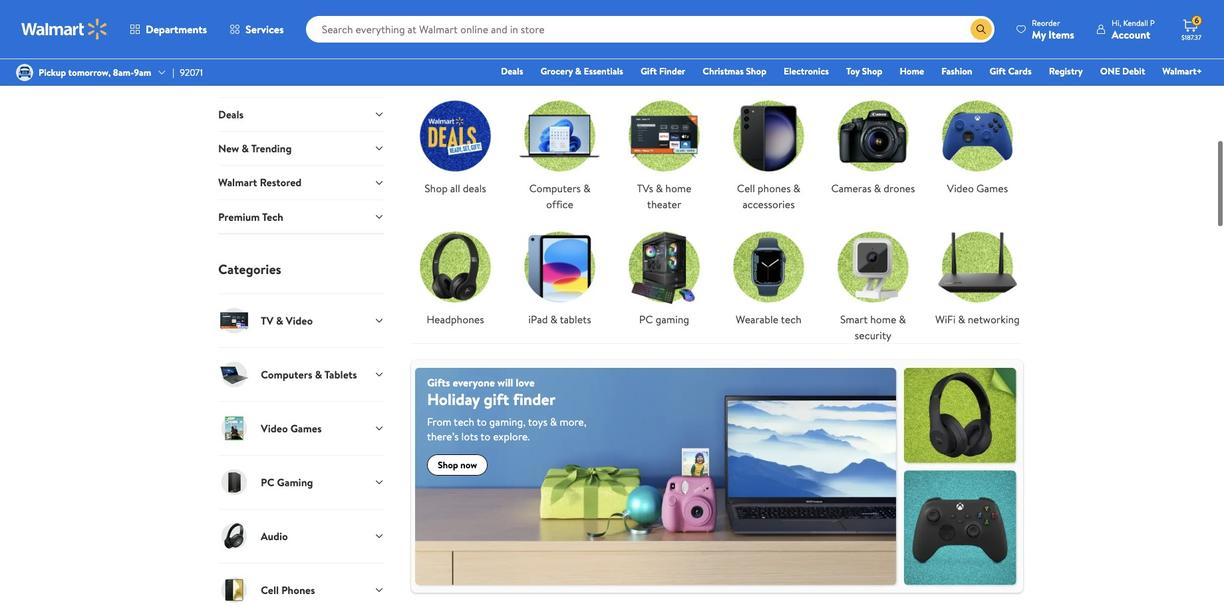 Task type: vqa. For each thing, say whether or not it's contained in the screenshot.
Lego & Building Sets
no



Task type: describe. For each thing, give the bounding box(es) containing it.
deals inside "dropdown button"
[[218, 107, 244, 122]]

ipad & tablets
[[529, 312, 591, 326]]

deals
[[463, 181, 486, 195]]

departments button
[[118, 13, 218, 45]]

lots
[[461, 429, 478, 444]]

reorder my items
[[1032, 17, 1075, 42]]

love
[[516, 375, 535, 390]]

toy
[[846, 65, 860, 78]]

pc gaming link
[[620, 223, 709, 327]]

hi, kendall p account
[[1112, 17, 1155, 42]]

from
[[427, 414, 451, 429]]

home
[[900, 65, 924, 78]]

tvs & home theater link
[[620, 92, 709, 212]]

grocery
[[541, 65, 573, 78]]

fashion link
[[936, 64, 979, 79]]

kendall
[[1124, 17, 1149, 28]]

electronics
[[784, 65, 829, 78]]

wifi & networking link
[[934, 223, 1022, 327]]

ipad
[[529, 312, 548, 326]]

cell phones button
[[218, 563, 385, 606]]

phones
[[281, 583, 315, 598]]

grocery & essentials link
[[535, 64, 629, 79]]

new
[[218, 141, 239, 156]]

2 product group from the left
[[342, 0, 460, 26]]

gaming,
[[489, 414, 526, 429]]

shop left now
[[438, 458, 458, 472]]

home link
[[894, 64, 930, 79]]

one debit
[[1100, 65, 1145, 78]]

video inside tv & video dropdown button
[[286, 313, 313, 328]]

6
[[1195, 15, 1199, 26]]

toy shop link
[[840, 64, 889, 79]]

| 92071
[[173, 66, 203, 79]]

pc for pc gaming
[[639, 312, 653, 326]]

gifts everyone will love holiday gift finder from tech to gaming, toys & more, there's lots to explore.
[[427, 375, 587, 444]]

headphones
[[427, 312, 484, 326]]

registry link
[[1043, 64, 1089, 79]]

shop right toy
[[862, 65, 883, 78]]

gift for gift finder
[[641, 65, 657, 78]]

accessories
[[743, 197, 795, 211]]

christmas shop link
[[697, 64, 773, 79]]

computers & office link
[[516, 92, 604, 212]]

see
[[990, 68, 1005, 81]]

0 vertical spatial deals
[[501, 65, 523, 78]]

trending
[[251, 141, 292, 156]]

pickup tomorrow, 8am-9am
[[39, 66, 151, 79]]

holiday
[[427, 388, 480, 410]]

now
[[461, 458, 477, 472]]

pickup
[[39, 66, 66, 79]]

ipad & tablets link
[[516, 223, 604, 327]]

finder
[[513, 388, 556, 410]]

reorder
[[1032, 17, 1060, 28]]

computers for computers & office
[[529, 181, 581, 195]]

|
[[173, 66, 174, 79]]

$187.37
[[1182, 33, 1202, 42]]

debit
[[1123, 65, 1145, 78]]

& for wifi & networking
[[958, 312, 965, 326]]

wearable tech link
[[725, 223, 813, 327]]

toys
[[528, 414, 548, 429]]

gift finder
[[641, 65, 686, 78]]

8am-
[[113, 66, 134, 79]]

& for ipad & tablets
[[550, 312, 558, 326]]

5 product group from the left
[[888, 0, 1006, 26]]

walmart restored
[[218, 175, 302, 190]]

more,
[[560, 414, 587, 429]]

gifts
[[441, 64, 468, 82]]

1 product group from the left
[[205, 0, 323, 26]]

smart home & security link
[[829, 223, 918, 343]]

video games for video games dropdown button
[[261, 421, 322, 436]]

items
[[1049, 27, 1075, 42]]

fashion
[[942, 65, 973, 78]]

home inside smart home & security
[[871, 312, 897, 326]]

gift
[[484, 388, 509, 410]]

computers & tablets
[[261, 367, 357, 382]]

0 vertical spatial tech
[[411, 64, 438, 82]]

tablets
[[560, 312, 591, 326]]

less
[[1007, 68, 1022, 81]]

there's
[[427, 429, 459, 444]]

pc gaming
[[261, 475, 313, 490]]

video for "video games" link
[[947, 181, 974, 195]]

games for "video games" link
[[977, 181, 1008, 195]]

walmart+
[[1163, 65, 1202, 78]]

premium tech button
[[218, 200, 385, 234]]

shop now link
[[427, 454, 488, 476]]

services button
[[218, 13, 295, 45]]

essentials
[[584, 65, 623, 78]]

home inside "tvs & home theater"
[[666, 181, 692, 195]]

account
[[1112, 27, 1151, 42]]

grocery & essentials
[[541, 65, 623, 78]]

restored
[[260, 175, 302, 190]]

& for computers & office
[[584, 181, 591, 195]]

new & trending
[[218, 141, 292, 156]]

p
[[1150, 17, 1155, 28]]

smart
[[840, 312, 868, 326]]

wifi
[[936, 312, 956, 326]]

video for video games dropdown button
[[261, 421, 288, 436]]

drones
[[884, 181, 915, 195]]

see less
[[990, 68, 1022, 81]]

theater
[[647, 197, 681, 211]]

audio
[[261, 529, 288, 544]]

tech inside dropdown button
[[262, 209, 283, 224]]

wifi & networking
[[936, 312, 1020, 326]]

tomorrow,
[[68, 66, 111, 79]]

video games for "video games" link
[[947, 181, 1008, 195]]

headphones link
[[411, 223, 500, 327]]



Task type: locate. For each thing, give the bounding box(es) containing it.
& right new at the left
[[242, 141, 249, 156]]

1 vertical spatial home
[[871, 312, 897, 326]]

gaming
[[277, 475, 313, 490]]

1 vertical spatial video games
[[261, 421, 322, 436]]

& right wifi at the bottom
[[958, 312, 965, 326]]

see less button
[[990, 68, 1022, 81]]

tvs
[[637, 181, 653, 195]]

shop left all
[[425, 181, 448, 195]]

1 vertical spatial tech
[[262, 209, 283, 224]]

tv & video button
[[218, 294, 385, 347]]

tech inside gifts everyone will love holiday gift finder from tech to gaming, toys & more, there's lots to explore.
[[454, 414, 475, 429]]

9am
[[134, 66, 151, 79]]

0 vertical spatial games
[[977, 181, 1008, 195]]

video right tv
[[286, 313, 313, 328]]

cell inside cell phones & accessories
[[737, 181, 755, 195]]

smart home & security
[[840, 312, 906, 342]]

1 vertical spatial games
[[290, 421, 322, 436]]

& left drones
[[874, 181, 881, 195]]

premium tech
[[218, 209, 283, 224]]

& right the ipad
[[550, 312, 558, 326]]

wearable
[[736, 312, 779, 326]]

& inside smart home & security
[[899, 312, 906, 326]]

0 horizontal spatial gift
[[641, 65, 657, 78]]

pc gaming
[[639, 312, 689, 326]]

0 horizontal spatial tech
[[262, 209, 283, 224]]

video up pc gaming
[[261, 421, 288, 436]]

all
[[450, 181, 460, 195]]

gifts
[[427, 375, 450, 390]]

& inside computers & office
[[584, 181, 591, 195]]

pc left the gaming
[[261, 475, 274, 490]]

& for computers & tablets
[[315, 367, 322, 382]]

video right drones
[[947, 181, 974, 195]]

0 horizontal spatial tech
[[454, 414, 475, 429]]

christmas
[[703, 65, 744, 78]]

featured shops
[[218, 64, 308, 82]]

0 horizontal spatial home
[[666, 181, 692, 195]]

1 horizontal spatial cell
[[737, 181, 755, 195]]

categories
[[218, 260, 281, 278]]

day
[[488, 7, 500, 18]]

1 horizontal spatial pc
[[639, 312, 653, 326]]

finder
[[659, 65, 686, 78]]

& for tv & video
[[276, 313, 283, 328]]

0 vertical spatial tech
[[781, 312, 802, 326]]

computers down "tv & video"
[[261, 367, 312, 382]]

gift for gift cards
[[990, 65, 1006, 78]]

1 horizontal spatial tech
[[411, 64, 438, 82]]

tech right wearable on the bottom right
[[781, 312, 802, 326]]

deals right 'by'
[[501, 65, 523, 78]]

cell inside "dropdown button"
[[261, 583, 279, 598]]

& left tvs at the right of the page
[[584, 181, 591, 195]]

video inside video games dropdown button
[[261, 421, 288, 436]]

1 vertical spatial pc
[[261, 475, 274, 490]]

security
[[855, 328, 892, 342]]

pc gaming button
[[218, 455, 385, 509]]

tech left gifts
[[411, 64, 438, 82]]

& inside cell phones & accessories
[[794, 181, 801, 195]]

0 vertical spatial pc
[[639, 312, 653, 326]]

& for new & trending
[[242, 141, 249, 156]]

1 vertical spatial video
[[286, 313, 313, 328]]

& right tvs at the right of the page
[[656, 181, 663, 195]]

games for video games dropdown button
[[290, 421, 322, 436]]

everyone
[[453, 375, 495, 390]]

shop right the "christmas"
[[746, 65, 767, 78]]

deals
[[501, 65, 523, 78], [218, 107, 244, 122]]

& for grocery & essentials
[[575, 65, 582, 78]]

6 $187.37
[[1182, 15, 1202, 42]]

one debit link
[[1094, 64, 1151, 79]]

computers
[[529, 181, 581, 195], [261, 367, 312, 382]]

pc for pc gaming
[[261, 475, 274, 490]]

one
[[1100, 65, 1120, 78]]

walmart restored button
[[218, 165, 385, 200]]

& inside gifts everyone will love holiday gift finder from tech to gaming, toys & more, there's lots to explore.
[[550, 414, 557, 429]]

cameras & drones
[[831, 181, 915, 195]]

video games inside dropdown button
[[261, 421, 322, 436]]

4 product group from the left
[[751, 0, 869, 26]]

tvs & home theater
[[637, 181, 692, 211]]

cell
[[737, 181, 755, 195], [261, 583, 279, 598]]

walmart
[[218, 175, 257, 190]]

tech
[[781, 312, 802, 326], [454, 414, 475, 429]]

&
[[575, 65, 582, 78], [242, 141, 249, 156], [584, 181, 591, 195], [656, 181, 663, 195], [794, 181, 801, 195], [874, 181, 881, 195], [550, 312, 558, 326], [899, 312, 906, 326], [958, 312, 965, 326], [276, 313, 283, 328], [315, 367, 322, 382], [550, 414, 557, 429]]

0 horizontal spatial games
[[290, 421, 322, 436]]

gaming
[[656, 312, 689, 326]]

will
[[498, 375, 513, 390]]

cards
[[1008, 65, 1032, 78]]

2 gift from the left
[[990, 65, 1006, 78]]

1 vertical spatial cell
[[261, 583, 279, 598]]

0 horizontal spatial computers
[[261, 367, 312, 382]]

electronics link
[[778, 64, 835, 79]]

1 vertical spatial tech
[[454, 414, 475, 429]]

& for tvs & home theater
[[656, 181, 663, 195]]

cell left phones
[[261, 583, 279, 598]]

0 horizontal spatial pc
[[261, 475, 274, 490]]

computers & office
[[529, 181, 591, 211]]

1 horizontal spatial computers
[[529, 181, 581, 195]]

0 vertical spatial cell
[[737, 181, 755, 195]]

explore.
[[493, 429, 530, 444]]

gift finder link
[[635, 64, 692, 79]]

3 product group from the left
[[615, 0, 733, 26]]

home up the theater on the top right of page
[[666, 181, 692, 195]]

0 vertical spatial home
[[666, 181, 692, 195]]

premium
[[218, 209, 260, 224]]

1 gift from the left
[[641, 65, 657, 78]]

computers up the "office" on the left top
[[529, 181, 581, 195]]

cell for cell phones
[[261, 583, 279, 598]]

video
[[947, 181, 974, 195], [286, 313, 313, 328], [261, 421, 288, 436]]

by
[[471, 64, 485, 82]]

1 horizontal spatial video games
[[947, 181, 1008, 195]]

& for cameras & drones
[[874, 181, 881, 195]]

cell phones & accessories
[[737, 181, 801, 211]]

to right lots
[[481, 429, 491, 444]]

& left tablets
[[315, 367, 322, 382]]

0 horizontal spatial deals
[[218, 107, 244, 122]]

pc inside pc gaming dropdown button
[[261, 475, 274, 490]]

1 horizontal spatial tech
[[781, 312, 802, 326]]

departments
[[146, 22, 207, 37]]

to left gaming,
[[477, 414, 487, 429]]

& inside "tvs & home theater"
[[656, 181, 663, 195]]

tech right premium
[[262, 209, 283, 224]]

video inside "video games" link
[[947, 181, 974, 195]]

tech
[[411, 64, 438, 82], [262, 209, 283, 224]]

1 horizontal spatial home
[[871, 312, 897, 326]]

office
[[546, 197, 574, 211]]

deals button
[[218, 97, 385, 131]]

0 vertical spatial computers
[[529, 181, 581, 195]]

& right tv
[[276, 313, 283, 328]]

list
[[403, 81, 1030, 343]]

shipping
[[502, 7, 530, 18]]

& right phones
[[794, 181, 801, 195]]

tech gifts by category
[[411, 64, 539, 82]]

 image
[[16, 64, 33, 81]]

hi,
[[1112, 17, 1122, 28]]

games inside dropdown button
[[290, 421, 322, 436]]

1 horizontal spatial gift
[[990, 65, 1006, 78]]

cell up accessories
[[737, 181, 755, 195]]

phones
[[758, 181, 791, 195]]

tech right from
[[454, 414, 475, 429]]

Search search field
[[306, 16, 995, 43]]

walmart+ link
[[1157, 64, 1208, 79]]

deals up new at the left
[[218, 107, 244, 122]]

search icon image
[[976, 24, 987, 35]]

0 horizontal spatial cell
[[261, 583, 279, 598]]

1 horizontal spatial deals
[[501, 65, 523, 78]]

0 vertical spatial video games
[[947, 181, 1008, 195]]

video games
[[947, 181, 1008, 195], [261, 421, 322, 436]]

computers inside computers & office
[[529, 181, 581, 195]]

& left wifi at the bottom
[[899, 312, 906, 326]]

1 horizontal spatial games
[[977, 181, 1008, 195]]

games
[[977, 181, 1008, 195], [290, 421, 322, 436]]

computers for computers & tablets
[[261, 367, 312, 382]]

1 vertical spatial deals
[[218, 107, 244, 122]]

registry
[[1049, 65, 1083, 78]]

cell for cell phones & accessories
[[737, 181, 755, 195]]

0 horizontal spatial video games
[[261, 421, 322, 436]]

product group
[[205, 0, 323, 26], [342, 0, 460, 26], [615, 0, 733, 26], [751, 0, 869, 26], [888, 0, 1006, 26]]

1 vertical spatial computers
[[261, 367, 312, 382]]

walmart image
[[21, 19, 108, 40]]

cameras & drones link
[[829, 92, 918, 196]]

home up "security"
[[871, 312, 897, 326]]

computers inside dropdown button
[[261, 367, 312, 382]]

video games link
[[934, 92, 1022, 196]]

computers & tablets button
[[218, 347, 385, 401]]

& right grocery
[[575, 65, 582, 78]]

featured
[[218, 64, 270, 82]]

tv & video
[[261, 313, 313, 328]]

Walmart Site-Wide search field
[[306, 16, 995, 43]]

& right toys
[[550, 414, 557, 429]]

0 vertical spatial video
[[947, 181, 974, 195]]

pc inside pc gaming link
[[639, 312, 653, 326]]

pc left gaming
[[639, 312, 653, 326]]

2 vertical spatial video
[[261, 421, 288, 436]]

shops
[[273, 64, 308, 82]]

cell phones
[[261, 583, 315, 598]]

list containing shop all deals
[[403, 81, 1030, 343]]



